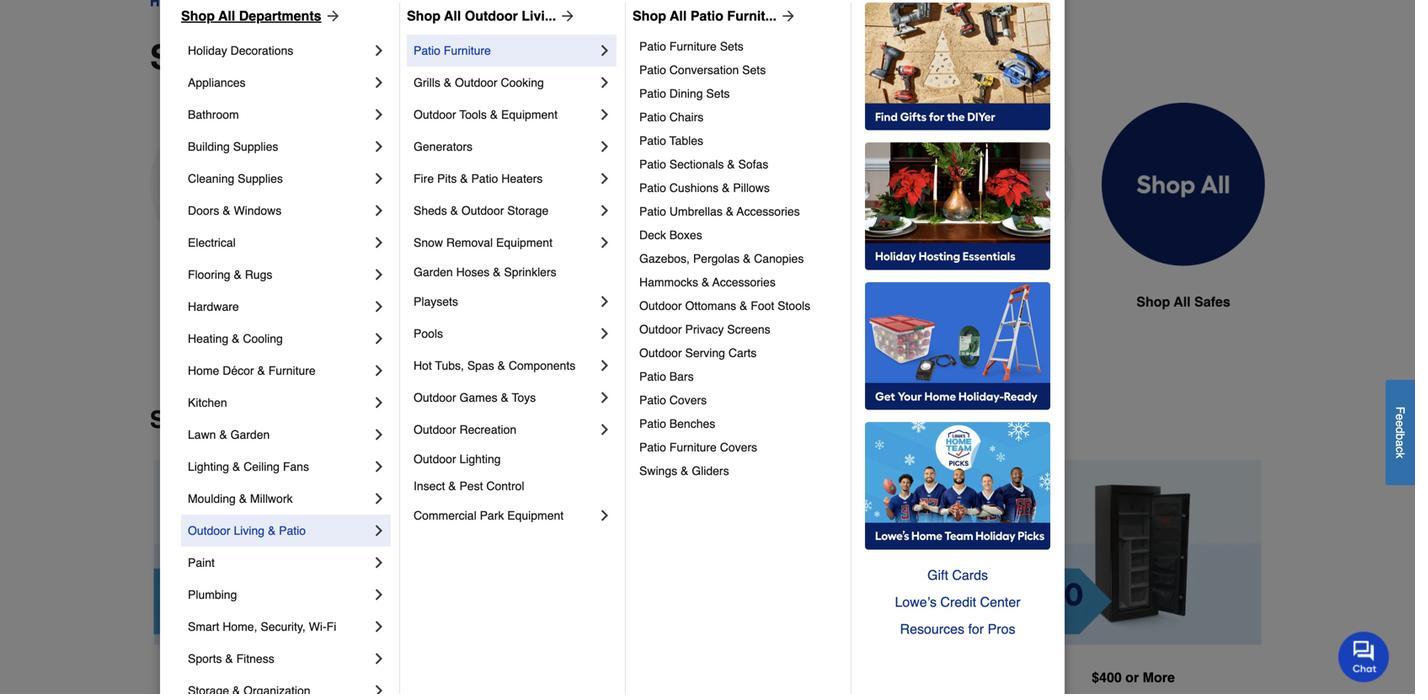 Task type: describe. For each thing, give the bounding box(es) containing it.
home safes
[[574, 294, 651, 310]]

fans
[[283, 460, 309, 473]]

a tall black sports afield gun safe. image
[[340, 103, 504, 266]]

cooking
[[501, 76, 544, 89]]

0 horizontal spatial lighting
[[188, 460, 229, 473]]

outdoor inside grills & outdoor cooking link
[[455, 76, 498, 89]]

chevron right image for sports & fitness
[[371, 650, 387, 667]]

less
[[288, 670, 319, 685]]

& left cooling
[[232, 332, 240, 345]]

kitchen link
[[188, 387, 371, 419]]

$400
[[857, 670, 887, 686]]

chevron right image for outdoor games & toys
[[596, 389, 613, 406]]

chevron right image for kitchen
[[371, 394, 387, 411]]

patio for patio benches
[[639, 417, 666, 430]]

resources for pros link
[[865, 616, 1050, 643]]

fire pits & patio heaters
[[414, 172, 543, 185]]

toys
[[512, 391, 536, 404]]

furniture for patio furniture
[[444, 44, 491, 57]]

ceiling
[[244, 460, 280, 473]]

patio for patio furniture
[[414, 44, 440, 57]]

canopies
[[754, 252, 804, 265]]

furniture for patio furniture covers
[[670, 441, 717, 454]]

outdoor for outdoor serving carts
[[639, 346, 682, 360]]

price
[[319, 406, 377, 433]]

lowe's home team holiday picks. image
[[865, 422, 1050, 550]]

& inside "link"
[[450, 204, 458, 217]]

outdoor for outdoor ottomans & foot stools
[[639, 299, 682, 313]]

gazebos, pergolas & canopies
[[639, 252, 804, 265]]

flooring & rugs
[[188, 268, 272, 281]]

fire
[[414, 172, 434, 185]]

patio for patio umbrellas & accessories
[[639, 205, 666, 218]]

plumbing link
[[188, 579, 371, 611]]

chevron right image for patio furniture
[[596, 42, 613, 59]]

park
[[480, 509, 504, 522]]

chevron right image for lighting & ceiling fans
[[371, 458, 387, 475]]

& right hoses
[[493, 265, 501, 279]]

$100 to $200. image
[[437, 460, 694, 645]]

smart home, security, wi-fi link
[[188, 611, 371, 643]]

garden inside garden hoses & sprinklers link
[[414, 265, 453, 279]]

furniture up "kitchen" link on the left of page
[[268, 364, 316, 377]]

chevron right image for cleaning supplies
[[371, 170, 387, 187]]

chevron right image for commercial park equipment
[[596, 507, 613, 524]]

2 e from the top
[[1394, 420, 1407, 427]]

outdoor privacy screens link
[[639, 318, 839, 341]]

chevron right image for paint
[[371, 554, 387, 571]]

& down patio cushions & pillows link
[[726, 205, 734, 218]]

& right décor
[[257, 364, 265, 377]]

covers inside 'link'
[[670, 393, 707, 407]]

arrow right image for shop all patio furnit...
[[777, 8, 797, 24]]

pits
[[437, 172, 457, 185]]

safes for gun safes
[[419, 294, 455, 310]]

outdoor games & toys
[[414, 391, 536, 404]]

arrow right image for shop all departments
[[321, 8, 342, 24]]

& up "ottomans" on the top
[[702, 275, 709, 289]]

deck boxes link
[[639, 223, 839, 247]]

patio furniture sets
[[639, 40, 744, 53]]

patio sectionals & sofas link
[[639, 152, 839, 176]]

1 e from the top
[[1394, 414, 1407, 420]]

ottomans
[[685, 299, 736, 313]]

patio tables link
[[639, 129, 839, 152]]

supplies for cleaning supplies
[[238, 172, 283, 185]]

sets for patio dining sets
[[706, 87, 730, 100]]

lowe's credit center link
[[865, 589, 1050, 616]]

chevron right image for lawn & garden
[[371, 426, 387, 443]]

outdoor for outdoor recreation
[[414, 423, 456, 436]]

heating & cooling link
[[188, 323, 371, 355]]

patio bars link
[[639, 365, 839, 388]]

arrow right image
[[556, 8, 576, 24]]

grills
[[414, 76, 440, 89]]

$200 to $400. image
[[721, 460, 978, 646]]

& left ceiling
[[232, 460, 240, 473]]

& right lawn
[[219, 428, 227, 441]]

& right the pits
[[460, 172, 468, 185]]

& up hammocks & accessories link
[[743, 252, 751, 265]]

resources
[[900, 621, 965, 637]]

k
[[1394, 452, 1407, 458]]

chevron right image for doors & windows
[[371, 202, 387, 219]]

for
[[968, 621, 984, 637]]

c
[[1394, 446, 1407, 452]]

outdoor inside shop all outdoor livi... link
[[465, 8, 518, 24]]

building
[[188, 140, 230, 153]]

chat invite button image
[[1339, 631, 1390, 682]]

shop all outdoor livi... link
[[407, 6, 576, 26]]

hot tubs, spas & components
[[414, 359, 576, 372]]

& right "tools"
[[490, 108, 498, 121]]

umbrellas
[[670, 205, 723, 218]]

outdoor for outdoor lighting
[[414, 452, 456, 466]]

patio covers link
[[639, 388, 839, 412]]

a black honeywell chest safe with the top open. image
[[721, 103, 885, 266]]

supplies for building supplies
[[233, 140, 278, 153]]

1 horizontal spatial lighting
[[459, 452, 501, 466]]

patio for patio furniture sets
[[639, 40, 666, 53]]

holiday
[[188, 44, 227, 57]]

safes inside "link"
[[1195, 294, 1230, 310]]

patio conversation sets
[[639, 63, 766, 77]]

doors & windows
[[188, 204, 282, 217]]

lighting & ceiling fans link
[[188, 451, 371, 483]]

a black sentrysafe file safe with a key in the lock and the lid ajar. image
[[911, 103, 1075, 266]]

chevron right image for outdoor living & patio
[[371, 522, 387, 539]]

outdoor recreation link
[[414, 414, 596, 446]]

0 vertical spatial equipment
[[501, 108, 558, 121]]

safes for fireproof safes
[[245, 294, 281, 310]]

chevron right image for smart home, security, wi-fi
[[371, 618, 387, 635]]

hammocks & accessories
[[639, 275, 776, 289]]

patio chairs
[[639, 110, 704, 124]]

deck
[[639, 228, 666, 242]]

sheds & outdoor storage link
[[414, 195, 596, 227]]

get your home holiday-ready. image
[[865, 282, 1050, 410]]

fitness
[[236, 652, 274, 665]]

swings
[[639, 464, 677, 478]]

patio for patio cushions & pillows
[[639, 181, 666, 195]]

safes for file safes
[[989, 294, 1025, 310]]

file safes link
[[911, 103, 1075, 353]]

$400 or more. image
[[1005, 460, 1262, 645]]

–
[[846, 670, 853, 686]]

spas
[[467, 359, 494, 372]]

chevron right image for grills & outdoor cooking
[[596, 74, 613, 91]]

& right doors at the left
[[223, 204, 230, 217]]

d
[[1394, 427, 1407, 433]]

chevron right image for electrical
[[371, 234, 387, 251]]

chevron right image for plumbing
[[371, 586, 387, 603]]

equipment for removal
[[496, 236, 553, 249]]

fireproof safes link
[[150, 103, 313, 353]]

cooling
[[243, 332, 283, 345]]

patio benches
[[639, 417, 715, 430]]

snow
[[414, 236, 443, 249]]

1 vertical spatial accessories
[[712, 275, 776, 289]]

pergolas
[[693, 252, 740, 265]]

furnit...
[[727, 8, 777, 24]]

screens
[[727, 323, 770, 336]]

chevron right image for hot tubs, spas & components
[[596, 357, 613, 374]]

chevron right image for appliances
[[371, 74, 387, 91]]

holiday decorations link
[[188, 35, 371, 67]]

file
[[962, 294, 985, 310]]

sets for patio furniture sets
[[720, 40, 744, 53]]

outdoor lighting link
[[414, 446, 613, 473]]

hardware link
[[188, 291, 371, 323]]

hardware
[[188, 300, 239, 313]]

& left toys
[[501, 391, 509, 404]]

patio down moulding & millwork link
[[279, 524, 306, 537]]

safes for chest safes
[[805, 294, 841, 310]]

holiday hosting essentials. image
[[865, 142, 1050, 270]]

lawn & garden
[[188, 428, 270, 441]]

fire pits & patio heaters link
[[414, 163, 596, 195]]

hammocks & accessories link
[[639, 270, 839, 294]]

shop for shop all departments
[[181, 8, 215, 24]]

patio umbrellas & accessories
[[639, 205, 800, 218]]

doors
[[188, 204, 219, 217]]

gazebos,
[[639, 252, 690, 265]]

patio for patio bars
[[639, 370, 666, 383]]

patio for patio sectionals & sofas
[[639, 158, 666, 171]]

outdoor games & toys link
[[414, 382, 596, 414]]

outdoor for outdoor privacy screens
[[639, 323, 682, 336]]

find gifts for the diyer. image
[[865, 3, 1050, 131]]

patio for patio conversation sets
[[639, 63, 666, 77]]

safes for home safes
[[615, 294, 651, 310]]

center
[[980, 594, 1021, 610]]

shop all safes
[[1137, 294, 1230, 310]]

millwork
[[250, 492, 293, 505]]

smart
[[188, 620, 219, 633]]

patio dining sets link
[[639, 82, 839, 105]]



Task type: vqa. For each thing, say whether or not it's contained in the screenshot.
Lowe's and Go. image
no



Task type: locate. For each thing, give the bounding box(es) containing it.
outdoor inside sheds & outdoor storage "link"
[[461, 204, 504, 217]]

0 horizontal spatial home
[[188, 364, 219, 377]]

0 vertical spatial accessories
[[737, 205, 800, 218]]

outdoor down moulding
[[188, 524, 230, 537]]

1 shop from the left
[[181, 8, 215, 24]]

chevron right image for fire pits & patio heaters
[[596, 170, 613, 187]]

building supplies
[[188, 140, 278, 153]]

garden up lighting & ceiling fans
[[230, 428, 270, 441]]

moulding & millwork link
[[188, 483, 371, 515]]

windows
[[234, 204, 282, 217]]

home for home décor & furniture
[[188, 364, 219, 377]]

all inside shop all safes "link"
[[1174, 294, 1191, 310]]

outdoor down the hammocks
[[639, 299, 682, 313]]

1 horizontal spatial shop
[[1137, 294, 1170, 310]]

0 vertical spatial home
[[574, 294, 611, 310]]

1 vertical spatial garden
[[230, 428, 270, 441]]

all inside shop all outdoor livi... link
[[444, 8, 461, 24]]

1 horizontal spatial arrow right image
[[777, 8, 797, 24]]

bathroom link
[[188, 99, 371, 131]]

garden hoses & sprinklers link
[[414, 259, 613, 286]]

1 horizontal spatial home
[[574, 294, 611, 310]]

storage
[[507, 204, 549, 217]]

cleaning
[[188, 172, 234, 185]]

& right living
[[268, 524, 276, 537]]

insect
[[414, 479, 445, 493]]

patio up the deck at the top of page
[[639, 205, 666, 218]]

2 vertical spatial sets
[[706, 87, 730, 100]]

0 vertical spatial sets
[[720, 40, 744, 53]]

$99 or less
[[245, 670, 319, 685]]

2 horizontal spatial shop
[[633, 8, 666, 24]]

1 vertical spatial sets
[[742, 63, 766, 77]]

furniture inside "link"
[[670, 40, 717, 53]]

furniture up grills & outdoor cooking
[[444, 44, 491, 57]]

paint
[[188, 556, 215, 569]]

commercial park equipment link
[[414, 500, 596, 532]]

cushions
[[670, 181, 719, 195]]

home safes link
[[531, 103, 694, 353]]

e up b
[[1394, 420, 1407, 427]]

0 vertical spatial shop
[[1137, 294, 1170, 310]]

all for patio
[[670, 8, 687, 24]]

outdoor inside outdoor tools & equipment link
[[414, 108, 456, 121]]

patio for patio tables
[[639, 134, 666, 147]]

serving
[[685, 346, 725, 360]]

sets inside "link"
[[720, 40, 744, 53]]

sports & fitness link
[[188, 643, 371, 675]]

2 vertical spatial equipment
[[507, 509, 564, 522]]

shop
[[181, 8, 215, 24], [407, 8, 441, 24], [633, 8, 666, 24]]

chest safes
[[764, 294, 841, 310]]

outdoor inside 'outdoor privacy screens' link
[[639, 323, 682, 336]]

bars
[[670, 370, 694, 383]]

lighting up pest
[[459, 452, 501, 466]]

gliders
[[692, 464, 729, 478]]

$400 or more
[[1092, 670, 1175, 685]]

& right spas
[[498, 359, 505, 372]]

shop up holiday
[[181, 8, 215, 24]]

& left sofas
[[727, 158, 735, 171]]

outdoor inside the outdoor recreation link
[[414, 423, 456, 436]]

resources for pros
[[900, 621, 1015, 637]]

grills & outdoor cooking link
[[414, 67, 596, 99]]

patio up patio chairs
[[639, 87, 666, 100]]

patio for patio covers
[[639, 393, 666, 407]]

$200 – $400
[[812, 670, 887, 686]]

0 horizontal spatial shop
[[181, 8, 215, 24]]

outdoor down hot at the bottom left
[[414, 391, 456, 404]]

home up kitchen
[[188, 364, 219, 377]]

furniture for patio furniture sets
[[670, 40, 717, 53]]

outdoor privacy screens
[[639, 323, 770, 336]]

$99 or less. image
[[153, 460, 410, 645]]

chevron right image for pools
[[596, 325, 613, 342]]

sets up patio conversation sets link
[[720, 40, 744, 53]]

chevron right image for bathroom
[[371, 106, 387, 123]]

sports & fitness
[[188, 652, 274, 665]]

2 arrow right image from the left
[[777, 8, 797, 24]]

sets down patio furniture sets "link" at the top of page
[[742, 63, 766, 77]]

shop all patio furnit... link
[[633, 6, 797, 26]]

hot tubs, spas & components link
[[414, 350, 596, 382]]

patio up the swings in the bottom left of the page
[[639, 441, 666, 454]]

more
[[1143, 670, 1175, 685]]

outdoor up patio bars
[[639, 346, 682, 360]]

chevron right image for flooring & rugs
[[371, 266, 387, 283]]

1 vertical spatial covers
[[720, 441, 757, 454]]

0 vertical spatial supplies
[[233, 140, 278, 153]]

outdoor inside the "outdoor lighting" link
[[414, 452, 456, 466]]

shop for shop all outdoor livi...
[[407, 8, 441, 24]]

lighting
[[459, 452, 501, 466], [188, 460, 229, 473]]

swings & gliders link
[[639, 459, 839, 483]]

all for outdoor
[[444, 8, 461, 24]]

a black sentrysafe fireproof safe. image
[[150, 103, 313, 266]]

& right sports
[[225, 652, 233, 665]]

3 shop from the left
[[633, 8, 666, 24]]

sets down conversation
[[706, 87, 730, 100]]

outdoor up insect
[[414, 452, 456, 466]]

chairs
[[670, 110, 704, 124]]

outdoor inside outdoor serving carts link
[[639, 346, 682, 360]]

patio bars
[[639, 370, 694, 383]]

outdoor inside "outdoor living & patio" link
[[188, 524, 230, 537]]

stools
[[778, 299, 810, 313]]

generators
[[414, 140, 473, 153]]

covers
[[670, 393, 707, 407], [720, 441, 757, 454]]

appliances link
[[188, 67, 371, 99]]

chevron right image for playsets
[[596, 293, 613, 310]]

hoses
[[456, 265, 490, 279]]

shop all outdoor livi...
[[407, 8, 556, 24]]

patio down patio tables
[[639, 158, 666, 171]]

outdoor living & patio
[[188, 524, 306, 537]]

playsets link
[[414, 286, 596, 318]]

carts
[[729, 346, 757, 360]]

& left millwork at the left
[[239, 492, 247, 505]]

covers up benches
[[670, 393, 707, 407]]

arrow right image inside shop all patio furnit... link
[[777, 8, 797, 24]]

outdoor up "tools"
[[455, 76, 498, 89]]

chevron right image
[[371, 42, 387, 59], [371, 74, 387, 91], [596, 74, 613, 91], [596, 106, 613, 123], [596, 138, 613, 155], [596, 170, 613, 187], [371, 202, 387, 219], [371, 266, 387, 283], [596, 293, 613, 310], [371, 298, 387, 315], [596, 325, 613, 342], [371, 330, 387, 347], [371, 362, 387, 379], [596, 389, 613, 406], [596, 507, 613, 524], [371, 618, 387, 635], [371, 682, 387, 694]]

gun safes link
[[340, 103, 504, 353]]

a black sentrysafe home safe with the door ajar. image
[[531, 103, 694, 266]]

supplies up cleaning supplies
[[233, 140, 278, 153]]

all inside shop all departments link
[[218, 8, 235, 24]]

grills & outdoor cooking
[[414, 76, 544, 89]]

1 arrow right image from the left
[[321, 8, 342, 24]]

chevron right image for heating & cooling
[[371, 330, 387, 347]]

deck boxes
[[639, 228, 702, 242]]

patio up patio dining sets
[[639, 63, 666, 77]]

& up patio umbrellas & accessories
[[722, 181, 730, 195]]

$200
[[812, 670, 842, 686]]

patio umbrellas & accessories link
[[639, 200, 839, 223]]

equipment up the sprinklers
[[496, 236, 553, 249]]

home for home safes
[[574, 294, 611, 310]]

sectionals
[[670, 158, 724, 171]]

chevron right image for home décor & furniture
[[371, 362, 387, 379]]

& left gliders
[[681, 464, 689, 478]]

chevron right image for generators
[[596, 138, 613, 155]]

patio up sheds & outdoor storage
[[471, 172, 498, 185]]

0 horizontal spatial arrow right image
[[321, 8, 342, 24]]

furniture up patio conversation sets
[[670, 40, 717, 53]]

& inside "link"
[[727, 158, 735, 171]]

& right grills
[[444, 76, 452, 89]]

lighting up moulding
[[188, 460, 229, 473]]

holiday decorations
[[188, 44, 293, 57]]

patio for patio furniture covers
[[639, 441, 666, 454]]

0 horizontal spatial garden
[[230, 428, 270, 441]]

snow removal equipment
[[414, 236, 553, 249]]

0 horizontal spatial shop
[[150, 406, 209, 433]]

tables
[[669, 134, 703, 147]]

outdoor up the outdoor lighting
[[414, 423, 456, 436]]

1 vertical spatial supplies
[[238, 172, 283, 185]]

2 shop from the left
[[407, 8, 441, 24]]

shop for shop all safes
[[1137, 294, 1170, 310]]

outdoor inside outdoor ottomans & foot stools link
[[639, 299, 682, 313]]

cleaning supplies link
[[188, 163, 371, 195]]

lowe's credit center
[[895, 594, 1021, 610]]

accessories down pillows
[[737, 205, 800, 218]]

pools
[[414, 327, 443, 340]]

covers down patio benches 'link'
[[720, 441, 757, 454]]

equipment down cooking
[[501, 108, 558, 121]]

commercial
[[414, 509, 477, 522]]

chevron right image
[[596, 42, 613, 59], [371, 106, 387, 123], [371, 138, 387, 155], [371, 170, 387, 187], [596, 202, 613, 219], [371, 234, 387, 251], [596, 234, 613, 251], [596, 357, 613, 374], [371, 394, 387, 411], [596, 421, 613, 438], [371, 426, 387, 443], [371, 458, 387, 475], [371, 490, 387, 507], [371, 522, 387, 539], [371, 554, 387, 571], [371, 586, 387, 603], [371, 650, 387, 667]]

patio up patio conversation sets
[[639, 40, 666, 53]]

flooring & rugs link
[[188, 259, 371, 291]]

patio up grills
[[414, 44, 440, 57]]

all inside shop all patio furnit... link
[[670, 8, 687, 24]]

appliances
[[188, 76, 246, 89]]

shop up patio furniture
[[407, 8, 441, 24]]

conversation
[[670, 63, 739, 77]]

& left rugs
[[234, 268, 242, 281]]

1 horizontal spatial garden
[[414, 265, 453, 279]]

chevron right image for outdoor recreation
[[596, 421, 613, 438]]

shop for shop safes by price
[[150, 406, 209, 433]]

patio conversation sets link
[[639, 58, 839, 82]]

outdoor up the patio furniture link
[[465, 8, 518, 24]]

outdoor lighting
[[414, 452, 501, 466]]

garden up playsets
[[414, 265, 453, 279]]

gift cards
[[927, 567, 988, 583]]

1 horizontal spatial shop
[[407, 8, 441, 24]]

arrow right image
[[321, 8, 342, 24], [777, 8, 797, 24]]

building supplies link
[[188, 131, 371, 163]]

chest
[[764, 294, 802, 310]]

sets inside 'link'
[[706, 87, 730, 100]]

chevron right image for sheds & outdoor storage
[[596, 202, 613, 219]]

chevron right image for outdoor tools & equipment
[[596, 106, 613, 123]]

outdoor for outdoor games & toys
[[414, 391, 456, 404]]

garden inside lawn & garden link
[[230, 428, 270, 441]]

sports
[[188, 652, 222, 665]]

patio for patio dining sets
[[639, 87, 666, 100]]

0 horizontal spatial covers
[[670, 393, 707, 407]]

1 horizontal spatial covers
[[720, 441, 757, 454]]

outdoor for outdoor tools & equipment
[[414, 108, 456, 121]]

outdoor up "snow removal equipment" on the left of the page
[[461, 204, 504, 217]]

privacy
[[685, 323, 724, 336]]

outdoor down grills
[[414, 108, 456, 121]]

arrow right image inside shop all departments link
[[321, 8, 342, 24]]

supplies up windows
[[238, 172, 283, 185]]

chevron right image for snow removal equipment
[[596, 234, 613, 251]]

equipment
[[501, 108, 558, 121], [496, 236, 553, 249], [507, 509, 564, 522]]

lowe's
[[895, 594, 937, 610]]

shop inside "link"
[[1137, 294, 1170, 310]]

& left foot
[[740, 299, 748, 313]]

hot
[[414, 359, 432, 372]]

outdoor tools & equipment
[[414, 108, 558, 121]]

patio cushions & pillows
[[639, 181, 770, 195]]

1 vertical spatial equipment
[[496, 236, 553, 249]]

patio furniture covers
[[639, 441, 757, 454]]

patio left cushions on the top of page
[[639, 181, 666, 195]]

1 vertical spatial shop
[[150, 406, 209, 433]]

chevron right image for hardware
[[371, 298, 387, 315]]

e up d in the right of the page
[[1394, 414, 1407, 420]]

furniture down benches
[[670, 441, 717, 454]]

shop up patio furniture sets
[[633, 8, 666, 24]]

security,
[[261, 620, 306, 633]]

shop for shop all patio furnit...
[[633, 8, 666, 24]]

patio furniture link
[[414, 35, 596, 67]]

boxes
[[670, 228, 702, 242]]

patio down 'patio covers'
[[639, 417, 666, 430]]

sets for patio conversation sets
[[742, 63, 766, 77]]

outdoor for outdoor living & patio
[[188, 524, 230, 537]]

patio up patio tables
[[639, 110, 666, 124]]

sofas
[[738, 158, 769, 171]]

cards
[[952, 567, 988, 583]]

& right 'sheds'
[[450, 204, 458, 217]]

patio left bars
[[639, 370, 666, 383]]

& left pest
[[448, 479, 456, 493]]

recreation
[[459, 423, 517, 436]]

patio sectionals & sofas
[[639, 158, 769, 171]]

chevron right image for moulding & millwork
[[371, 490, 387, 507]]

patio for patio chairs
[[639, 110, 666, 124]]

patio down patio chairs
[[639, 134, 666, 147]]

arrow right image up patio furniture sets "link" at the top of page
[[777, 8, 797, 24]]

tubs,
[[435, 359, 464, 372]]

home up components
[[574, 294, 611, 310]]

0 vertical spatial covers
[[670, 393, 707, 407]]

snow removal equipment link
[[414, 227, 596, 259]]

patio down patio bars
[[639, 393, 666, 407]]

outdoor inside outdoor games & toys link
[[414, 391, 456, 404]]

chevron right image for building supplies
[[371, 138, 387, 155]]

pools link
[[414, 318, 596, 350]]

0 vertical spatial garden
[[414, 265, 453, 279]]

f
[[1394, 407, 1407, 414]]

patio covers
[[639, 393, 707, 407]]

safes inside 'link'
[[989, 294, 1025, 310]]

outdoor left privacy
[[639, 323, 682, 336]]

kitchen
[[188, 396, 227, 409]]

$99
[[245, 670, 267, 685]]

all for departments
[[218, 8, 235, 24]]

shop all. image
[[1102, 103, 1265, 267]]

accessories down gazebos, pergolas & canopies link
[[712, 275, 776, 289]]

all for safes
[[1174, 294, 1191, 310]]

equipment down insect & pest control link
[[507, 509, 564, 522]]

or
[[271, 670, 284, 685]]

hammocks
[[639, 275, 698, 289]]

arrow right image up holiday decorations link
[[321, 8, 342, 24]]

safes for shop safes by price
[[215, 406, 278, 433]]

chevron right image for holiday decorations
[[371, 42, 387, 59]]

equipment for park
[[507, 509, 564, 522]]

swings & gliders
[[639, 464, 729, 478]]

patio up patio furniture sets
[[691, 8, 723, 24]]

outdoor ottomans & foot stools link
[[639, 294, 839, 318]]

1 vertical spatial home
[[188, 364, 219, 377]]

shop all safes link
[[1102, 103, 1265, 353]]



